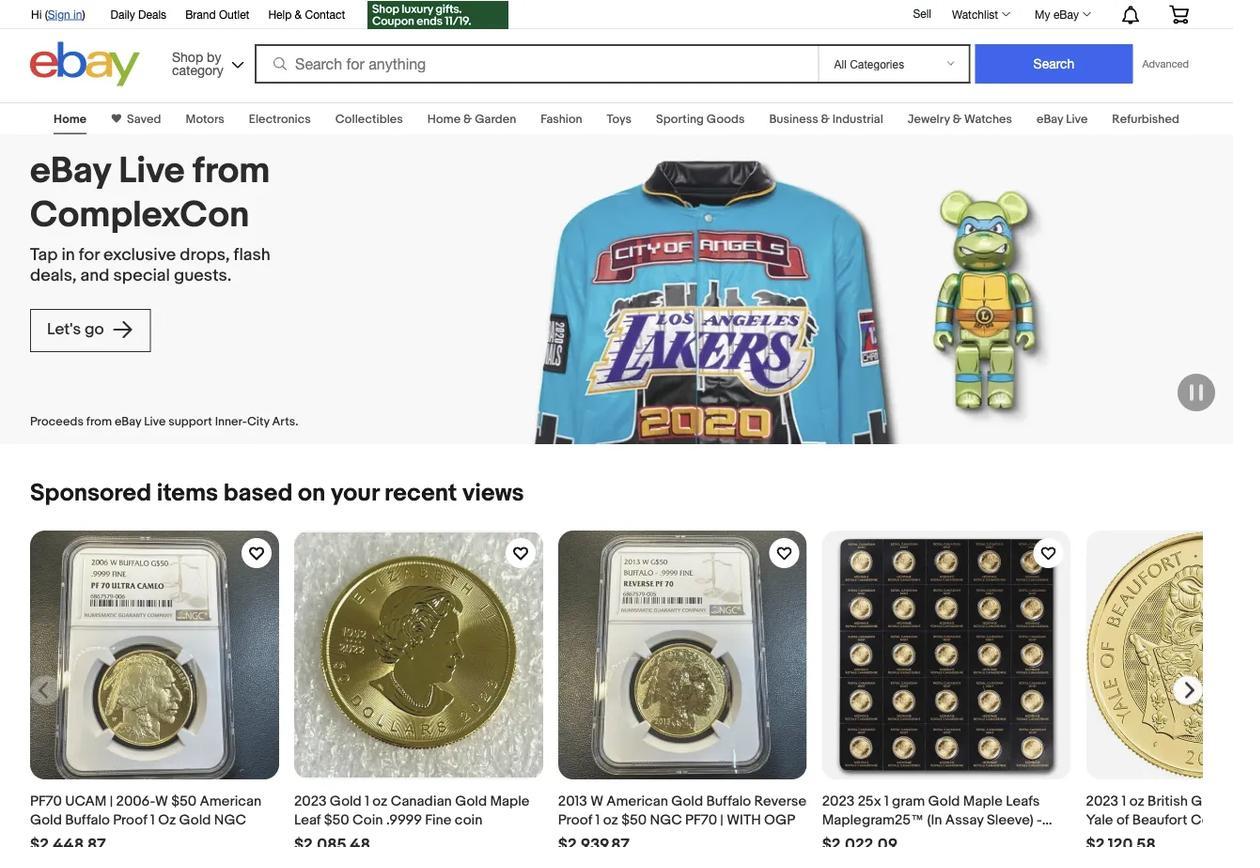 Task type: vqa. For each thing, say whether or not it's contained in the screenshot.
1
yes



Task type: describe. For each thing, give the bounding box(es) containing it.
my ebay link
[[1024, 3, 1100, 25]]

coin
[[352, 812, 383, 829]]

saved
[[127, 112, 161, 126]]

goods
[[707, 112, 745, 126]]

jewelry & watches
[[908, 112, 1012, 126]]

views
[[462, 479, 524, 508]]

(in
[[927, 812, 942, 829]]

complexcon
[[30, 193, 249, 237]]

oz
[[158, 812, 176, 829]]

my ebay
[[1035, 8, 1079, 21]]

watches
[[964, 112, 1012, 126]]

jewelry
[[908, 112, 950, 126]]

watchlist link
[[942, 3, 1019, 25]]

let's go link
[[30, 309, 151, 352]]

2013 w american gold buffalo reverse proof 1 oz $50 ngc pf70 | with ogp link
[[558, 531, 807, 848]]

oz inside 2023 gold 1 oz canadian gold maple leaf $50 coin .9999 fine coin
[[372, 793, 388, 810]]

industrial
[[832, 112, 883, 126]]

motors link
[[186, 112, 224, 126]]

inner-
[[215, 415, 247, 430]]

1 inside 2013 w american gold buffalo reverse proof 1 oz $50 ngc pf70 | with ogp
[[595, 812, 600, 829]]

toys
[[607, 112, 632, 126]]

in inside account navigation
[[73, 8, 82, 21]]

arts.
[[272, 415, 298, 430]]

proof inside 2013 w american gold buffalo reverse proof 1 oz $50 ngc pf70 | with ogp
[[558, 812, 592, 829]]

sign in link
[[48, 8, 82, 21]]

with
[[727, 812, 761, 829]]

deals
[[138, 8, 166, 21]]

open
[[8, 3, 43, 20]]

live for ebay live
[[1066, 112, 1088, 126]]

contact
[[305, 8, 345, 21]]

pf70 ucam | 2006-w $50 american gold buffalo proof  1 oz gold ngc link
[[30, 531, 279, 848]]

my
[[1035, 8, 1050, 21]]

maplegram25™
[[822, 812, 924, 829]]

ebay live from complexcon tap in for exclusive drops, flash deals, and special guests.
[[30, 149, 270, 286]]

gold inside the 2023 1 oz british gold tu
[[1191, 793, 1223, 810]]

let's go
[[47, 320, 108, 340]]

business & industrial link
[[769, 112, 883, 126]]

ebay live from complexcon main content
[[0, 91, 1233, 848]]

support
[[168, 415, 212, 430]]

coin
[[455, 812, 482, 829]]

25x
[[858, 793, 881, 810]]

ogp
[[764, 812, 795, 829]]

proceeds
[[30, 415, 84, 430]]

collectibles link
[[335, 112, 403, 126]]

shop by category button
[[164, 42, 248, 82]]

category
[[172, 62, 223, 78]]

2 vertical spatial live
[[144, 415, 166, 430]]

$50 inside 2023 gold 1 oz canadian gold maple leaf $50 coin .9999 fine coin
[[324, 812, 349, 829]]

shop
[[172, 49, 203, 64]]

proof inside pf70 ucam | 2006-w $50 american gold buffalo proof  1 oz gold ngc
[[113, 812, 147, 829]]

leaf
[[294, 812, 321, 829]]

oz inside 2013 w american gold buffalo reverse proof 1 oz $50 ngc pf70 | with ogp
[[603, 812, 618, 829]]

brand outlet link
[[185, 5, 249, 25]]

sign
[[48, 8, 70, 21]]

help & contact link
[[268, 5, 345, 25]]

based
[[223, 479, 293, 508]]

hi ( sign in )
[[31, 8, 85, 21]]

1 inside pf70 ucam | 2006-w $50 american gold buffalo proof  1 oz gold ngc
[[150, 812, 155, 829]]

garden
[[475, 112, 516, 126]]

2023 gold 1 oz canadian gold maple leaf $50 coin .9999 fine coin
[[294, 793, 530, 829]]

& for jewelry
[[953, 112, 961, 126]]

refurbished
[[1112, 112, 1179, 126]]

maple inside 2023 25x 1 gram gold maple leafs maplegram25™ (in assay sleeve) - sku#258884
[[963, 793, 1003, 810]]

none submit inside 'shop by category' banner
[[975, 44, 1133, 84]]

deals,
[[30, 266, 77, 286]]

2023 1 oz british gold tu link
[[1086, 531, 1233, 848]]

fashion
[[541, 112, 582, 126]]

w inside pf70 ucam | 2006-w $50 american gold buffalo proof  1 oz gold ngc
[[155, 793, 168, 810]]

& for home
[[463, 112, 472, 126]]

drops,
[[180, 245, 230, 266]]

ngc inside 2013 w american gold buffalo reverse proof 1 oz $50 ngc pf70 | with ogp
[[650, 812, 682, 829]]

advanced
[[1142, 58, 1189, 70]]

w inside 2013 w american gold buffalo reverse proof 1 oz $50 ngc pf70 | with ogp
[[590, 793, 603, 810]]

1 inside 2023 gold 1 oz canadian gold maple leaf $50 coin .9999 fine coin
[[365, 793, 369, 810]]

daily
[[110, 8, 135, 21]]

business & industrial
[[769, 112, 883, 126]]

home for home & garden
[[427, 112, 461, 126]]

1 vertical spatial from
[[86, 415, 112, 430]]

in inside ebay live from complexcon tap in for exclusive drops, flash deals, and special guests.
[[61, 245, 75, 266]]

sponsored
[[30, 479, 151, 508]]

reverse
[[754, 793, 806, 810]]

ucam
[[65, 793, 106, 810]]

| inside pf70 ucam | 2006-w $50 american gold buffalo proof  1 oz gold ngc
[[110, 793, 113, 810]]

by
[[207, 49, 221, 64]]

-
[[1037, 812, 1042, 829]]

hi
[[31, 8, 42, 21]]

help
[[268, 8, 292, 21]]

on
[[298, 479, 325, 508]]

gram
[[892, 793, 925, 810]]

1 inside the 2023 1 oz british gold tu
[[1122, 793, 1126, 810]]

canadian
[[391, 793, 452, 810]]

sell link
[[904, 7, 940, 20]]

open button
[[0, 0, 67, 23]]

daily deals
[[110, 8, 166, 21]]

account navigation
[[21, 0, 1203, 31]]



Task type: locate. For each thing, give the bounding box(es) containing it.
electronics
[[249, 112, 311, 126]]

| left with
[[720, 812, 723, 829]]

pf70
[[30, 793, 62, 810], [685, 812, 717, 829]]

1 horizontal spatial home
[[427, 112, 461, 126]]

1 inside 2023 25x 1 gram gold maple leafs maplegram25™ (in assay sleeve) - sku#258884
[[884, 793, 889, 810]]

ebay left support
[[115, 415, 141, 430]]

toys link
[[607, 112, 632, 126]]

0 horizontal spatial ngc
[[214, 812, 246, 829]]

fashion link
[[541, 112, 582, 126]]

1 horizontal spatial oz
[[603, 812, 618, 829]]

maple up assay
[[963, 793, 1003, 810]]

advanced link
[[1133, 45, 1198, 83]]

live left refurbished link
[[1066, 112, 1088, 126]]

None text field
[[294, 835, 370, 848], [558, 835, 630, 848], [822, 835, 898, 848], [1086, 835, 1156, 848], [294, 835, 370, 848], [558, 835, 630, 848], [822, 835, 898, 848], [1086, 835, 1156, 848]]

home
[[54, 112, 87, 126], [427, 112, 461, 126]]

1 vertical spatial live
[[119, 149, 185, 193]]

2 american from the left
[[606, 793, 668, 810]]

None text field
[[30, 835, 106, 848]]

sponsored items based on your recent views
[[30, 479, 524, 508]]

buffalo down the ucam
[[65, 812, 110, 829]]

sporting goods
[[656, 112, 745, 126]]

w up oz
[[155, 793, 168, 810]]

ebay live from complexcon link
[[30, 149, 301, 237]]

buffalo inside 2013 w american gold buffalo reverse proof 1 oz $50 ngc pf70 | with ogp
[[706, 793, 751, 810]]

get the coupon image
[[368, 1, 509, 29]]

2013 w american gold buffalo reverse proof 1 oz $50 ngc pf70 | with ogp
[[558, 793, 806, 829]]

0 horizontal spatial |
[[110, 793, 113, 810]]

2 horizontal spatial 2023
[[1086, 793, 1118, 810]]

ebay inside ebay live from complexcon tap in for exclusive drops, flash deals, and special guests.
[[30, 149, 111, 193]]

1 horizontal spatial from
[[193, 149, 270, 193]]

ngc left with
[[650, 812, 682, 829]]

motors
[[186, 112, 224, 126]]

1 horizontal spatial $50
[[324, 812, 349, 829]]

0 horizontal spatial proof
[[113, 812, 147, 829]]

sell
[[913, 7, 931, 20]]

1 horizontal spatial 2023
[[822, 793, 855, 810]]

ebay inside account navigation
[[1053, 8, 1079, 21]]

proof
[[113, 812, 147, 829], [558, 812, 592, 829]]

0 horizontal spatial $50
[[171, 793, 197, 810]]

from
[[193, 149, 270, 193], [86, 415, 112, 430]]

sporting
[[656, 112, 704, 126]]

2023 left "25x"
[[822, 793, 855, 810]]

your shopping cart image
[[1168, 5, 1190, 24]]

& for business
[[821, 112, 830, 126]]

1 vertical spatial |
[[720, 812, 723, 829]]

oz
[[372, 793, 388, 810], [1129, 793, 1144, 810], [603, 812, 618, 829]]

&
[[295, 8, 302, 21], [463, 112, 472, 126], [821, 112, 830, 126], [953, 112, 961, 126]]

refurbished link
[[1112, 112, 1179, 126]]

2023 inside the 2023 1 oz british gold tu
[[1086, 793, 1118, 810]]

gold
[[330, 793, 362, 810], [455, 793, 487, 810], [671, 793, 703, 810], [928, 793, 960, 810], [1191, 793, 1223, 810], [30, 812, 62, 829], [179, 812, 211, 829]]

recent
[[384, 479, 457, 508]]

2006-
[[116, 793, 155, 810]]

shop by category
[[172, 49, 223, 78]]

business
[[769, 112, 818, 126]]

2 maple from the left
[[963, 793, 1003, 810]]

0 vertical spatial pf70
[[30, 793, 62, 810]]

help & contact
[[268, 8, 345, 21]]

ngc inside pf70 ucam | 2006-w $50 american gold buffalo proof  1 oz gold ngc
[[214, 812, 246, 829]]

2 proof from the left
[[558, 812, 592, 829]]

0 vertical spatial |
[[110, 793, 113, 810]]

items
[[157, 479, 218, 508]]

& right jewelry on the top right of the page
[[953, 112, 961, 126]]

pf70 left the ucam
[[30, 793, 62, 810]]

none text field inside pf70 ucam | 2006-w $50 american gold buffalo proof  1 oz gold ngc 'link'
[[30, 835, 106, 848]]

home left saved link
[[54, 112, 87, 126]]

proof down 2013
[[558, 812, 592, 829]]

ebay up complexcon
[[30, 149, 111, 193]]

sporting goods link
[[656, 112, 745, 126]]

2013
[[558, 793, 587, 810]]

2 home from the left
[[427, 112, 461, 126]]

0 horizontal spatial maple
[[490, 793, 530, 810]]

from inside ebay live from complexcon tap in for exclusive drops, flash deals, and special guests.
[[193, 149, 270, 193]]

home for home
[[54, 112, 87, 126]]

1 vertical spatial pf70
[[685, 812, 717, 829]]

home left garden
[[427, 112, 461, 126]]

2023 for maplegram25™
[[822, 793, 855, 810]]

american inside pf70 ucam | 2006-w $50 american gold buffalo proof  1 oz gold ngc
[[200, 793, 261, 810]]

from right proceeds
[[86, 415, 112, 430]]

pf70 left with
[[685, 812, 717, 829]]

& inside help & contact link
[[295, 8, 302, 21]]

2023 for leaf
[[294, 793, 327, 810]]

exclusive
[[103, 245, 176, 266]]

1
[[365, 793, 369, 810], [884, 793, 889, 810], [1122, 793, 1126, 810], [150, 812, 155, 829], [595, 812, 600, 829]]

1 vertical spatial in
[[61, 245, 75, 266]]

0 horizontal spatial w
[[155, 793, 168, 810]]

live left support
[[144, 415, 166, 430]]

ebay
[[1053, 8, 1079, 21], [1037, 112, 1063, 126], [30, 149, 111, 193], [115, 415, 141, 430]]

gold inside 2023 25x 1 gram gold maple leafs maplegram25™ (in assay sleeve) - sku#258884
[[928, 793, 960, 810]]

0 vertical spatial in
[[73, 8, 82, 21]]

0 vertical spatial live
[[1066, 112, 1088, 126]]

your
[[331, 479, 379, 508]]

2 horizontal spatial $50
[[621, 812, 647, 829]]

1 2023 from the left
[[294, 793, 327, 810]]

live for ebay live from complexcon tap in for exclusive drops, flash deals, and special guests.
[[119, 149, 185, 193]]

$50 inside pf70 ucam | 2006-w $50 american gold buffalo proof  1 oz gold ngc
[[171, 793, 197, 810]]

1 horizontal spatial proof
[[558, 812, 592, 829]]

ngc
[[214, 812, 246, 829], [650, 812, 682, 829]]

city
[[247, 415, 269, 430]]

1 home from the left
[[54, 112, 87, 126]]

1 w from the left
[[155, 793, 168, 810]]

american
[[200, 793, 261, 810], [606, 793, 668, 810]]

| inside 2013 w american gold buffalo reverse proof 1 oz $50 ngc pf70 | with ogp
[[720, 812, 723, 829]]

american inside 2013 w american gold buffalo reverse proof 1 oz $50 ngc pf70 | with ogp
[[606, 793, 668, 810]]

shop by category banner
[[21, 0, 1203, 91]]

live inside ebay live from complexcon tap in for exclusive drops, flash deals, and special guests.
[[119, 149, 185, 193]]

& for help
[[295, 8, 302, 21]]

2 ngc from the left
[[650, 812, 682, 829]]

0 horizontal spatial 2023
[[294, 793, 327, 810]]

$50
[[171, 793, 197, 810], [324, 812, 349, 829], [621, 812, 647, 829]]

electronics link
[[249, 112, 311, 126]]

brand outlet
[[185, 8, 249, 21]]

let's
[[47, 320, 81, 340]]

0 horizontal spatial home
[[54, 112, 87, 126]]

$50 inside 2013 w american gold buffalo reverse proof 1 oz $50 ngc pf70 | with ogp
[[621, 812, 647, 829]]

proceeds from ebay live support inner-city arts.
[[30, 415, 298, 430]]

2023 25x 1 gram gold maple leafs maplegram25™ (in assay sleeve) - sku#258884
[[822, 793, 1042, 848]]

1 maple from the left
[[490, 793, 530, 810]]

2 horizontal spatial oz
[[1129, 793, 1144, 810]]

1 horizontal spatial maple
[[963, 793, 1003, 810]]

2 2023 from the left
[[822, 793, 855, 810]]

1 horizontal spatial w
[[590, 793, 603, 810]]

flash
[[234, 245, 270, 266]]

outlet
[[219, 8, 249, 21]]

maple left 2013
[[490, 793, 530, 810]]

special
[[113, 266, 170, 286]]

2023 left british
[[1086, 793, 1118, 810]]

0 horizontal spatial pf70
[[30, 793, 62, 810]]

brand
[[185, 8, 216, 21]]

ebay live
[[1037, 112, 1088, 126]]

3 2023 from the left
[[1086, 793, 1118, 810]]

0 vertical spatial buffalo
[[706, 793, 751, 810]]

fine
[[425, 812, 452, 829]]

ngc right oz
[[214, 812, 246, 829]]

oz inside the 2023 1 oz british gold tu
[[1129, 793, 1144, 810]]

maple inside 2023 gold 1 oz canadian gold maple leaf $50 coin .9999 fine coin
[[490, 793, 530, 810]]

2023 25x 1 gram gold maple leafs maplegram25™ (in assay sleeve) - sku#258884 link
[[822, 531, 1071, 848]]

buffalo up with
[[706, 793, 751, 810]]

0 vertical spatial from
[[193, 149, 270, 193]]

sleeve)
[[987, 812, 1033, 829]]

tu
[[1226, 793, 1233, 810]]

2023 inside 2023 gold 1 oz canadian gold maple leaf $50 coin .9999 fine coin
[[294, 793, 327, 810]]

from down the motors link
[[193, 149, 270, 193]]

0 horizontal spatial from
[[86, 415, 112, 430]]

0 horizontal spatial oz
[[372, 793, 388, 810]]

.9999
[[386, 812, 422, 829]]

watchlist
[[952, 8, 998, 21]]

pf70 inside 2013 w american gold buffalo reverse proof 1 oz $50 ngc pf70 | with ogp
[[685, 812, 717, 829]]

home & garden link
[[427, 112, 516, 126]]

and
[[80, 266, 109, 286]]

1 horizontal spatial |
[[720, 812, 723, 829]]

ebay live link
[[1037, 112, 1088, 126]]

buffalo
[[706, 793, 751, 810], [65, 812, 110, 829]]

2023 inside 2023 25x 1 gram gold maple leafs maplegram25™ (in assay sleeve) - sku#258884
[[822, 793, 855, 810]]

1 ngc from the left
[[214, 812, 246, 829]]

None submit
[[975, 44, 1133, 84]]

home & garden
[[427, 112, 516, 126]]

leafs
[[1006, 793, 1040, 810]]

1 horizontal spatial american
[[606, 793, 668, 810]]

2023 gold 1 oz canadian gold maple leaf $50 coin .9999 fine coin link
[[294, 531, 543, 848]]

| left 2006-
[[110, 793, 113, 810]]

for
[[79, 245, 99, 266]]

2023 up the leaf at the bottom
[[294, 793, 327, 810]]

1 proof from the left
[[113, 812, 147, 829]]

collectibles
[[335, 112, 403, 126]]

gold inside 2013 w american gold buffalo reverse proof 1 oz $50 ngc pf70 | with ogp
[[671, 793, 703, 810]]

w right 2013
[[590, 793, 603, 810]]

1 horizontal spatial ngc
[[650, 812, 682, 829]]

2023
[[294, 793, 327, 810], [822, 793, 855, 810], [1086, 793, 1118, 810]]

buffalo inside pf70 ucam | 2006-w $50 american gold buffalo proof  1 oz gold ngc
[[65, 812, 110, 829]]

& right the business
[[821, 112, 830, 126]]

1 horizontal spatial pf70
[[685, 812, 717, 829]]

|
[[110, 793, 113, 810], [720, 812, 723, 829]]

ebay right my at the top right
[[1053, 8, 1079, 21]]

& left garden
[[463, 112, 472, 126]]

pf70 inside pf70 ucam | 2006-w $50 american gold buffalo proof  1 oz gold ngc
[[30, 793, 62, 810]]

2023 1 oz british gold tu
[[1086, 793, 1233, 829]]

Search for anything text field
[[258, 46, 814, 82]]

0 horizontal spatial buffalo
[[65, 812, 110, 829]]

2 w from the left
[[590, 793, 603, 810]]

assay
[[945, 812, 984, 829]]

ebay right watches
[[1037, 112, 1063, 126]]

(
[[45, 8, 48, 21]]

1 american from the left
[[200, 793, 261, 810]]

& right help
[[295, 8, 302, 21]]

in left for on the top of the page
[[61, 245, 75, 266]]

in
[[73, 8, 82, 21], [61, 245, 75, 266]]

pf70 ucam | 2006-w $50 american gold buffalo proof  1 oz gold ngc
[[30, 793, 261, 829]]

live up complexcon
[[119, 149, 185, 193]]

in right "sign"
[[73, 8, 82, 21]]

1 vertical spatial buffalo
[[65, 812, 110, 829]]

tap
[[30, 245, 58, 266]]

1 horizontal spatial buffalo
[[706, 793, 751, 810]]

0 horizontal spatial american
[[200, 793, 261, 810]]

proof down 2006-
[[113, 812, 147, 829]]



